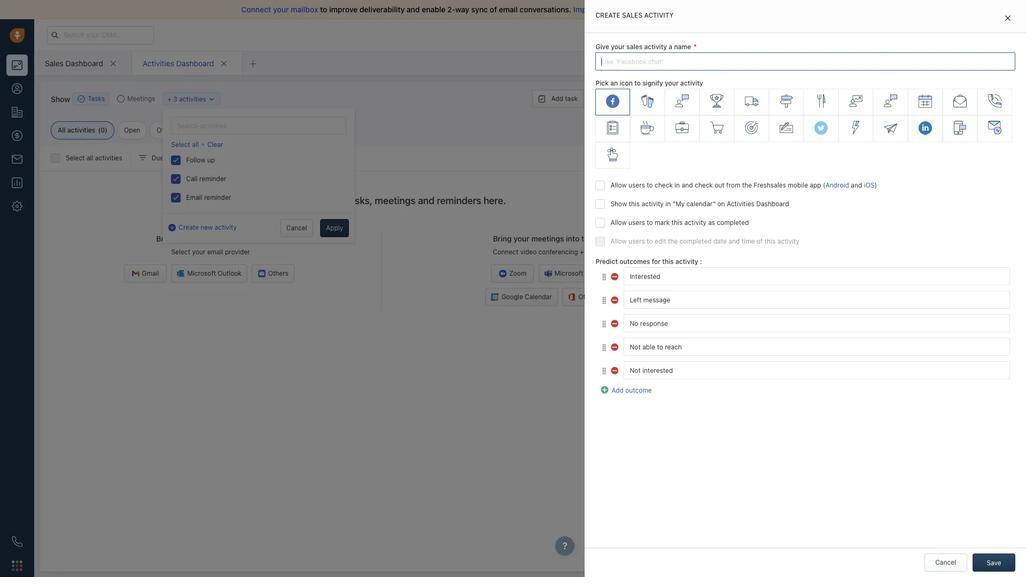 Task type: locate. For each thing, give the bounding box(es) containing it.
conversations.
[[520, 5, 572, 14]]

1 horizontal spatial cancel button
[[925, 554, 968, 572]]

)
[[105, 126, 107, 134], [875, 181, 877, 189]]

email down emails
[[207, 248, 223, 256]]

0 vertical spatial select
[[171, 141, 190, 149]]

add down icon
[[623, 95, 635, 103]]

my calendar
[[737, 109, 781, 118]]

email right sync
[[499, 5, 518, 14]]

your down create
[[177, 234, 193, 243]]

show inside tab panel
[[611, 200, 627, 208]]

minus filled image down predict
[[611, 272, 620, 280]]

dashboard right sales
[[66, 59, 103, 68]]

reminder down call reminder
[[204, 194, 231, 202]]

reminder for call reminder
[[199, 175, 226, 183]]

+ 3 activities
[[168, 95, 206, 103]]

None text field
[[624, 291, 1010, 309], [624, 362, 1010, 380], [624, 291, 1010, 309], [624, 362, 1010, 380]]

microsoft teams button
[[539, 265, 611, 283]]

into up microsoft teams button
[[566, 234, 580, 243]]

0 horizontal spatial show
[[51, 94, 70, 103]]

0 horizontal spatial calendar
[[586, 248, 612, 256]]

1 horizontal spatial today
[[737, 176, 755, 184]]

conferencing up microsoft teams button
[[539, 248, 578, 256]]

into
[[219, 234, 233, 243], [566, 234, 580, 243]]

2 check from the left
[[695, 181, 713, 189]]

0 vertical spatial all
[[599, 5, 607, 14]]

ui drag handle image for third minus filled icon from the bottom of the dialog containing create sales activity
[[601, 273, 608, 281]]

reminder
[[199, 175, 226, 183], [204, 194, 231, 202]]

add right the plus filled image
[[612, 387, 624, 395]]

activities for 3
[[179, 95, 206, 103]]

activity right the time
[[778, 238, 800, 246]]

1 users from the top
[[629, 181, 645, 189]]

0 horizontal spatial email
[[207, 248, 223, 256]]

2 vertical spatial minus filled image
[[611, 319, 620, 327]]

nov
[[206, 154, 218, 162]]

1 vertical spatial users
[[629, 219, 645, 227]]

2 into from the left
[[566, 234, 580, 243]]

all up follow
[[192, 141, 199, 149]]

meetings inside bring your meetings into the crm connect video conferencing + calendar
[[532, 234, 564, 243]]

you
[[675, 5, 688, 14]]

1 horizontal spatial show
[[611, 200, 627, 208]]

0 vertical spatial connect
[[241, 5, 271, 14]]

import all your sales data link
[[574, 5, 665, 14]]

today for today ( nov 16
[[184, 154, 202, 162]]

activities inside tab panel
[[727, 200, 755, 208]]

crm up provider
[[248, 234, 265, 243]]

minus filled image
[[611, 342, 620, 351], [611, 366, 620, 374]]

1 vertical spatial connect
[[735, 136, 761, 144]]

to left the start
[[729, 5, 736, 14]]

1 horizontal spatial +
[[580, 248, 584, 256]]

2-
[[448, 5, 456, 14]]

cancel button down upcoming
[[281, 219, 313, 237]]

sales
[[45, 59, 63, 68]]

ui drag handle image up ui drag handle icon
[[601, 344, 608, 352]]

2 horizontal spatial all
[[599, 5, 607, 14]]

in for "my
[[666, 200, 671, 208]]

pick
[[596, 79, 609, 87]]

completed
[[717, 219, 749, 227], [680, 238, 712, 246]]

) left open
[[105, 126, 107, 134]]

add for add meeting
[[623, 95, 635, 103]]

google
[[502, 293, 523, 301]]

activities inside dropdown button
[[179, 95, 206, 103]]

2 vertical spatial users
[[629, 238, 645, 246]]

3 ui drag handle image from the top
[[601, 320, 608, 328]]

0 horizontal spatial 0 link
[[950, 555, 956, 565]]

activities down 'all activities ( 0 )'
[[95, 154, 122, 162]]

deliverability
[[360, 5, 405, 14]]

the up provider
[[235, 234, 246, 243]]

1 horizontal spatial meetings
[[532, 234, 564, 243]]

cancel down upcoming
[[286, 224, 307, 232]]

into up provider
[[219, 234, 233, 243]]

to up allow users to mark this activity as completed
[[647, 181, 653, 189]]

the left freshsales
[[742, 181, 752, 189]]

crm
[[248, 234, 265, 243], [595, 234, 612, 243]]

calendar up predict
[[586, 248, 612, 256]]

calendar up android
[[829, 136, 856, 144]]

conferencing up mobile
[[781, 136, 822, 144]]

1 vertical spatial in
[[675, 181, 680, 189]]

microsoft left teams
[[555, 270, 584, 278]]

meetings up microsoft teams button
[[532, 234, 564, 243]]

and left the time
[[729, 238, 740, 246]]

activities up 18:00 at the top of the page
[[727, 200, 755, 208]]

the inside bring your meetings into the crm connect video conferencing + calendar
[[582, 234, 593, 243]]

overdue
[[157, 126, 183, 134]]

1 0 link from the left
[[950, 555, 956, 565]]

1 vertical spatial all
[[192, 141, 199, 149]]

from right the start
[[756, 5, 773, 14]]

1 vertical spatial reminder
[[204, 194, 231, 202]]

0 horizontal spatial cancel button
[[281, 219, 313, 237]]

select for select all activities
[[66, 154, 85, 162]]

all down 'all activities ( 0 )'
[[87, 154, 93, 162]]

1 crm from the left
[[248, 234, 265, 243]]

on
[[718, 200, 725, 208]]

minus filled image up add outcome link
[[611, 342, 620, 351]]

2 horizontal spatial in
[[776, 31, 781, 38]]

0 vertical spatial allow
[[611, 181, 627, 189]]

video inside bring your meetings into the crm connect video conferencing + calendar
[[520, 248, 537, 256]]

have
[[710, 5, 727, 14]]

in left 21
[[776, 31, 781, 38]]

microsoft outlook button
[[171, 265, 247, 283]]

your trial ends in 21 days
[[734, 31, 804, 38]]

0 horizontal spatial 0
[[101, 126, 105, 134]]

( up "select all activities"
[[98, 126, 101, 134]]

+ left 3
[[168, 95, 172, 103]]

1 vertical spatial show
[[611, 200, 627, 208]]

0 horizontal spatial dashboard
[[66, 59, 103, 68]]

connect left mailbox
[[241, 5, 271, 14]]

name
[[674, 43, 691, 51]]

predict
[[596, 258, 618, 266]]

1 check from the left
[[655, 181, 673, 189]]

cancel button for save
[[925, 554, 968, 572]]

cancel button for apply
[[281, 219, 313, 237]]

1 horizontal spatial bring
[[493, 234, 512, 243]]

add for add task
[[551, 95, 563, 103]]

2 vertical spatial all
[[87, 154, 93, 162]]

crm inside bring your meetings into the crm connect video conferencing + calendar
[[595, 234, 612, 243]]

configure
[[852, 83, 882, 91]]

select all
[[171, 141, 199, 149]]

provider
[[225, 248, 250, 256]]

reminder down the up
[[199, 175, 226, 183]]

1 vertical spatial of
[[757, 238, 763, 246]]

cancel button left "save"
[[925, 554, 968, 572]]

of inside tab panel
[[757, 238, 763, 246]]

) right android
[[875, 181, 877, 189]]

1 vertical spatial minus filled image
[[611, 366, 620, 374]]

bring up the "zoom" button
[[493, 234, 512, 243]]

the for to
[[668, 238, 678, 246]]

activity left the as
[[685, 219, 707, 227]]

1 horizontal spatial calendar
[[750, 109, 781, 118]]

0 vertical spatial cancel button
[[281, 219, 313, 237]]

1 horizontal spatial video
[[763, 136, 779, 144]]

0 horizontal spatial check
[[655, 181, 673, 189]]

icon
[[620, 79, 633, 87]]

dialog
[[585, 0, 1027, 577]]

minus filled image down office 365 button
[[611, 319, 620, 327]]

2 vertical spatial +
[[580, 248, 584, 256]]

check up "my
[[655, 181, 673, 189]]

1 vertical spatial completed
[[680, 238, 712, 246]]

activities right 3
[[179, 95, 206, 103]]

connect your mailbox link
[[241, 5, 320, 14]]

today for today
[[737, 176, 755, 184]]

1 minus filled image from the top
[[611, 272, 620, 280]]

1 horizontal spatial check
[[695, 181, 713, 189]]

1 horizontal spatial microsoft
[[555, 270, 584, 278]]

today down select all link
[[184, 154, 202, 162]]

2 microsoft from the left
[[555, 270, 584, 278]]

all activities ( 0 )
[[58, 126, 107, 134]]

1 microsoft from the left
[[187, 270, 216, 278]]

1 horizontal spatial cancel
[[936, 559, 957, 567]]

select all link
[[171, 140, 199, 149]]

0 vertical spatial today
[[184, 154, 202, 162]]

bring inside bring your meetings into the crm connect video conferencing + calendar
[[493, 234, 512, 243]]

ui drag handle image right office
[[601, 297, 608, 305]]

23:00
[[737, 375, 755, 383]]

today ( nov 16
[[184, 154, 227, 162]]

select up date:
[[171, 141, 190, 149]]

activities
[[179, 95, 206, 103], [67, 126, 95, 134], [95, 154, 122, 162]]

1 horizontal spatial dashboard
[[176, 59, 214, 68]]

others button
[[252, 265, 295, 283]]

show for show this activity in "my calendar" on activities dashboard
[[611, 200, 627, 208]]

conferencing
[[781, 136, 822, 144], [539, 248, 578, 256]]

minus filled image right ui drag handle icon
[[611, 366, 620, 374]]

trial
[[749, 31, 759, 38]]

+ up "microsoft teams"
[[580, 248, 584, 256]]

all
[[58, 126, 66, 134]]

clear link
[[207, 140, 223, 149]]

add task
[[551, 95, 578, 103]]

bring up gmail
[[156, 234, 175, 243]]

bring
[[156, 234, 175, 243], [493, 234, 512, 243]]

into for emails
[[219, 234, 233, 243]]

crm inside bring your emails into the crm select your email provider
[[248, 234, 265, 243]]

0 vertical spatial activities
[[179, 95, 206, 103]]

1 vertical spatial conferencing
[[539, 248, 578, 256]]

crm for bring your meetings into the crm
[[595, 234, 612, 243]]

0 vertical spatial cancel
[[286, 224, 307, 232]]

minus filled image
[[611, 272, 620, 280], [611, 295, 620, 304], [611, 319, 620, 327]]

an
[[611, 79, 618, 87]]

2 allow from the top
[[611, 219, 627, 227]]

tasks,
[[346, 195, 373, 206]]

2 horizontal spatial 0
[[994, 555, 999, 565]]

add inside dialog
[[612, 387, 624, 395]]

and up "my
[[682, 181, 693, 189]]

your left mailbox
[[273, 5, 289, 14]]

ui drag handle image for 3rd minus filled icon from the top
[[601, 320, 608, 328]]

bring your meetings into the crm connect video conferencing + calendar
[[493, 234, 612, 256]]

from right out
[[727, 181, 741, 189]]

1 horizontal spatial crm
[[595, 234, 612, 243]]

out
[[715, 181, 725, 189]]

dashboard inside tab panel
[[757, 200, 790, 208]]

to left 'edit'
[[647, 238, 653, 246]]

completed up :
[[680, 238, 712, 246]]

0 vertical spatial in
[[776, 31, 781, 38]]

cancel for apply
[[286, 224, 307, 232]]

ios
[[864, 181, 875, 189]]

1 vertical spatial )
[[875, 181, 877, 189]]

0
[[101, 126, 105, 134], [950, 555, 956, 565], [994, 555, 999, 565]]

0 horizontal spatial of
[[490, 5, 497, 14]]

completed right the as
[[717, 219, 749, 227]]

the inside bring your emails into the crm select your email provider
[[235, 234, 246, 243]]

select for select all
[[171, 141, 190, 149]]

0 horizontal spatial completed
[[680, 238, 712, 246]]

allow for allow users to mark this activity as completed
[[611, 219, 627, 227]]

1 vertical spatial cancel
[[936, 559, 957, 567]]

new
[[201, 224, 213, 232]]

2 minus filled image from the top
[[611, 366, 620, 374]]

ui drag handle image
[[601, 273, 608, 281], [601, 297, 608, 305], [601, 320, 608, 328], [601, 344, 608, 352]]

into inside bring your emails into the crm select your email provider
[[219, 234, 233, 243]]

0 vertical spatial calendar
[[750, 109, 781, 118]]

select down 'all activities ( 0 )'
[[66, 154, 85, 162]]

( right app
[[823, 181, 826, 189]]

select down create
[[171, 248, 190, 256]]

2 ui drag handle image from the top
[[601, 297, 608, 305]]

select all activities
[[66, 154, 122, 162]]

1 horizontal spatial from
[[756, 5, 773, 14]]

improve
[[329, 5, 358, 14]]

1 horizontal spatial into
[[566, 234, 580, 243]]

email inside bring your emails into the crm select your email provider
[[207, 248, 223, 256]]

days
[[791, 31, 804, 38]]

2 crm from the left
[[595, 234, 612, 243]]

0 horizontal spatial all
[[87, 154, 93, 162]]

0 horizontal spatial video
[[520, 248, 537, 256]]

allow for allow users to edit the completed date and time of this activity
[[611, 238, 627, 246]]

tab panel containing create sales activity
[[585, 0, 1027, 577]]

0 vertical spatial completed
[[717, 219, 749, 227]]

create
[[179, 224, 199, 232]]

1 horizontal spatial connect
[[493, 248, 519, 256]]

tab panel
[[585, 0, 1027, 577]]

video
[[763, 136, 779, 144], [520, 248, 537, 256]]

calendar
[[750, 109, 781, 118], [829, 136, 856, 144], [586, 248, 612, 256]]

dashboard up + 3 activities dropdown button
[[176, 59, 214, 68]]

microsoft
[[187, 270, 216, 278], [555, 270, 584, 278]]

follow up
[[186, 156, 215, 164]]

add left task
[[551, 95, 563, 103]]

0 horizontal spatial bring
[[156, 234, 175, 243]]

your inside bring your meetings into the crm connect video conferencing + calendar
[[514, 234, 530, 243]]

1 ui drag handle image from the top
[[601, 273, 608, 281]]

of right the time
[[757, 238, 763, 246]]

2 vertical spatial activities
[[95, 154, 122, 162]]

cancel inside tab panel
[[936, 559, 957, 567]]

0 horizontal spatial connect
[[241, 5, 271, 14]]

follow
[[186, 156, 206, 164]]

2 vertical spatial calendar
[[586, 248, 612, 256]]

upcoming
[[300, 195, 344, 206]]

cancel left "save"
[[936, 559, 957, 567]]

activities
[[143, 59, 174, 68], [727, 200, 755, 208]]

connect for connect your mailbox to improve deliverability and enable 2-way sync of email conversations. import all your sales data so you don't have to start from scratch.
[[241, 5, 271, 14]]

dashboard
[[66, 59, 103, 68], [176, 59, 214, 68], [757, 200, 790, 208]]

connect up the "zoom" button
[[493, 248, 519, 256]]

gmail button
[[124, 265, 167, 283]]

0 vertical spatial )
[[105, 126, 107, 134]]

cancel button
[[281, 219, 313, 237], [925, 554, 968, 572]]

your up the zoom
[[514, 234, 530, 243]]

2 horizontal spatial dashboard
[[757, 200, 790, 208]]

1 horizontal spatial of
[[757, 238, 763, 246]]

the up "microsoft teams"
[[582, 234, 593, 243]]

0 horizontal spatial today
[[184, 154, 202, 162]]

+ up android link
[[824, 136, 828, 144]]

activities up 3
[[143, 59, 174, 68]]

20:00
[[737, 278, 755, 286]]

3
[[173, 95, 177, 103]]

1 vertical spatial from
[[727, 181, 741, 189]]

2 horizontal spatial (
[[823, 181, 826, 189]]

call
[[186, 175, 198, 183]]

minus filled image right 365
[[611, 295, 620, 304]]

crm up predict
[[595, 234, 612, 243]]

0 vertical spatial minus filled image
[[611, 272, 620, 280]]

in for 21
[[776, 31, 781, 38]]

1 vertical spatial today
[[737, 176, 755, 184]]

1 horizontal spatial (
[[203, 154, 206, 162]]

meetings right the tasks,
[[375, 195, 416, 206]]

1 bring from the left
[[156, 234, 175, 243]]

ui drag handle image down 365
[[601, 320, 608, 328]]

mark
[[655, 219, 670, 227]]

your right give
[[611, 43, 625, 51]]

1 horizontal spatial 0 link
[[994, 555, 999, 565]]

ui drag handle image for 1st minus filled image from the top
[[601, 344, 608, 352]]

0 horizontal spatial conferencing
[[539, 248, 578, 256]]

users for check
[[629, 181, 645, 189]]

email image
[[921, 30, 928, 39]]

dashboard down freshsales
[[757, 200, 790, 208]]

reminder for email reminder
[[204, 194, 231, 202]]

2 horizontal spatial connect
[[735, 136, 761, 144]]

of right sync
[[490, 5, 497, 14]]

ends
[[761, 31, 775, 38]]

to right mailbox
[[320, 5, 327, 14]]

2 vertical spatial connect
[[493, 248, 519, 256]]

0 vertical spatial minus filled image
[[611, 342, 620, 351]]

today right out
[[737, 176, 755, 184]]

into inside bring your meetings into the crm connect video conferencing + calendar
[[566, 234, 580, 243]]

4 ui drag handle image from the top
[[601, 344, 608, 352]]

activity
[[644, 11, 674, 19], [644, 43, 667, 51], [681, 79, 703, 87], [671, 129, 694, 137], [642, 200, 664, 208], [685, 219, 707, 227], [215, 224, 237, 232], [778, 238, 800, 246], [676, 258, 699, 266]]

Search your CRM... text field
[[47, 26, 154, 44]]

for
[[652, 258, 661, 266]]

this right for
[[663, 258, 674, 266]]

today
[[184, 154, 202, 162], [737, 176, 755, 184]]

the right 'edit'
[[668, 238, 678, 246]]

2 minus filled image from the top
[[611, 295, 620, 304]]

1 vertical spatial activities
[[727, 200, 755, 208]]

0 vertical spatial reminder
[[199, 175, 226, 183]]

2 vertical spatial allow
[[611, 238, 627, 246]]

activities right all
[[67, 126, 95, 134]]

None text field
[[624, 268, 1010, 286], [624, 315, 1010, 333], [624, 338, 1010, 356], [624, 268, 1010, 286], [624, 315, 1010, 333], [624, 338, 1010, 356]]

microsoft for emails
[[187, 270, 216, 278]]

check left out
[[695, 181, 713, 189]]

3 allow from the top
[[611, 238, 627, 246]]

users
[[629, 181, 645, 189], [629, 219, 645, 227], [629, 238, 645, 246]]

this
[[629, 200, 640, 208], [672, 219, 683, 227], [765, 238, 776, 246], [663, 258, 674, 266]]

configure widgets
[[852, 83, 908, 91]]

1 vertical spatial video
[[520, 248, 537, 256]]

Search activities text field
[[171, 117, 347, 135]]

2 users from the top
[[629, 219, 645, 227]]

0 horizontal spatial in
[[666, 200, 671, 208]]

2 vertical spatial in
[[666, 200, 671, 208]]

1 horizontal spatial all
[[192, 141, 199, 149]]

3 users from the top
[[629, 238, 645, 246]]

1 horizontal spatial email
[[499, 5, 518, 14]]

bring inside bring your emails into the crm select your email provider
[[156, 234, 175, 243]]

users for mark
[[629, 219, 645, 227]]

in up "my
[[675, 181, 680, 189]]

microsoft left outlook
[[187, 270, 216, 278]]

2 bring from the left
[[493, 234, 512, 243]]

Give your sales activity a name text field
[[596, 52, 1016, 71]]

phone image
[[12, 537, 22, 547]]

1 allow from the top
[[611, 181, 627, 189]]

1 horizontal spatial activities
[[727, 200, 755, 208]]

your right import
[[609, 5, 625, 14]]

1 vertical spatial minus filled image
[[611, 295, 620, 304]]

0 vertical spatial show
[[51, 94, 70, 103]]

add outcome
[[612, 387, 652, 395]]

0 horizontal spatial activities
[[143, 59, 174, 68]]

1 into from the left
[[219, 234, 233, 243]]



Task type: describe. For each thing, give the bounding box(es) containing it.
google calendar
[[502, 293, 552, 301]]

office 365
[[579, 293, 611, 301]]

dashboard for activities dashboard
[[176, 59, 214, 68]]

your right find
[[278, 195, 298, 206]]

show this activity in "my calendar" on activities dashboard
[[611, 200, 790, 208]]

1 horizontal spatial in
[[675, 181, 680, 189]]

signify
[[643, 79, 663, 87]]

don't
[[690, 5, 708, 14]]

explore plans
[[825, 30, 866, 38]]

give your sales activity a name
[[596, 43, 691, 51]]

1 vertical spatial (
[[203, 154, 206, 162]]

pick an icon to signify your activity
[[596, 79, 703, 87]]

freshworks switcher image
[[12, 561, 22, 571]]

1 minus filled image from the top
[[611, 342, 620, 351]]

outlook
[[218, 270, 242, 278]]

users for edit
[[629, 238, 645, 246]]

activity left you
[[644, 11, 674, 19]]

calendar
[[525, 293, 552, 301]]

0 vertical spatial video
[[763, 136, 779, 144]]

bring for bring your meetings into the crm
[[493, 234, 512, 243]]

dialog containing create sales activity
[[585, 0, 1027, 577]]

emails
[[195, 234, 218, 243]]

ui drag handle image for 2nd minus filled icon from the bottom
[[601, 297, 608, 305]]

calendar"
[[687, 200, 716, 208]]

microsoft for meetings
[[555, 270, 584, 278]]

apply
[[326, 224, 343, 232]]

this right the time
[[765, 238, 776, 246]]

save button
[[973, 554, 1016, 572]]

activity left :
[[676, 258, 699, 266]]

bring your emails into the crm select your email provider
[[156, 234, 265, 256]]

1 horizontal spatial completed
[[717, 219, 749, 227]]

zoom
[[509, 270, 527, 278]]

to right icon
[[635, 79, 641, 87]]

phone element
[[6, 531, 28, 553]]

bring for bring your emails into the crm
[[156, 234, 175, 243]]

reminders
[[437, 195, 481, 206]]

gmail
[[142, 270, 159, 278]]

1 horizontal spatial 0
[[950, 555, 956, 565]]

this right mark
[[672, 219, 683, 227]]

mailbox
[[291, 5, 318, 14]]

and left enable at top
[[407, 5, 420, 14]]

time
[[742, 238, 755, 246]]

plans
[[849, 30, 866, 38]]

android link
[[826, 181, 850, 189]]

and left ios link
[[851, 181, 863, 189]]

create
[[596, 11, 621, 19]]

1 vertical spatial +
[[824, 136, 828, 144]]

create new activity
[[179, 224, 237, 232]]

to left mark
[[647, 219, 653, 227]]

ui drag handle image
[[601, 367, 608, 375]]

create new activity link
[[169, 223, 237, 233]]

activities for all
[[95, 154, 122, 162]]

date:
[[166, 154, 181, 162]]

view activity goals
[[655, 129, 713, 137]]

ios link
[[864, 181, 875, 189]]

show for show
[[51, 94, 70, 103]]

+ inside dropdown button
[[168, 95, 172, 103]]

data
[[647, 5, 663, 14]]

your
[[734, 31, 747, 38]]

0 horizontal spatial (
[[98, 126, 101, 134]]

zoom button
[[492, 265, 534, 283]]

crm for bring your emails into the crm
[[248, 234, 265, 243]]

0 vertical spatial email
[[499, 5, 518, 14]]

explore
[[825, 30, 848, 38]]

activity up more
[[681, 79, 703, 87]]

apply button
[[320, 219, 349, 237]]

sync
[[471, 5, 488, 14]]

android
[[826, 181, 850, 189]]

all for select all activities
[[87, 154, 93, 162]]

a
[[669, 43, 673, 51]]

0 vertical spatial from
[[756, 5, 773, 14]]

microsoft outlook
[[187, 270, 242, 278]]

dashboard for sales dashboard
[[66, 59, 103, 68]]

0 vertical spatial meetings
[[375, 195, 416, 206]]

18:00
[[737, 214, 754, 222]]

2 0 link from the left
[[994, 555, 999, 565]]

import
[[574, 5, 597, 14]]

this left "my
[[629, 200, 640, 208]]

select inside bring your emails into the crm select your email provider
[[171, 248, 190, 256]]

meeting
[[637, 95, 661, 103]]

activity left a
[[644, 43, 667, 51]]

+ 3 activities button
[[163, 92, 220, 105]]

freshsales
[[754, 181, 786, 189]]

16
[[220, 154, 227, 162]]

conferencing inside bring your meetings into the crm connect video conferencing + calendar
[[539, 248, 578, 256]]

activity right the view at the top of page
[[671, 129, 694, 137]]

add outcome link
[[601, 385, 652, 395]]

save
[[987, 559, 1002, 567]]

teams
[[585, 270, 605, 278]]

the for meetings
[[582, 234, 593, 243]]

3 minus filled image from the top
[[611, 319, 620, 327]]

as
[[708, 219, 715, 227]]

your right signify
[[665, 79, 679, 87]]

activity up mark
[[642, 200, 664, 208]]

0 horizontal spatial )
[[105, 126, 107, 134]]

predict outcomes for this activity :
[[596, 258, 702, 266]]

all for select all
[[192, 141, 199, 149]]

and left reminders
[[418, 195, 435, 206]]

office 365 button
[[563, 288, 617, 307]]

allow users to check in and check out from the freshsales mobile app ( android and ios )
[[611, 181, 877, 189]]

outcome
[[626, 387, 652, 395]]

up
[[207, 156, 215, 164]]

into for meetings
[[566, 234, 580, 243]]

0 vertical spatial of
[[490, 5, 497, 14]]

start
[[738, 5, 755, 14]]

1 vertical spatial calendar
[[829, 136, 856, 144]]

down image
[[208, 95, 216, 103]]

more
[[678, 95, 694, 103]]

explore plans link
[[819, 28, 872, 41]]

cancel for save
[[936, 559, 957, 567]]

21:00
[[737, 310, 754, 318]]

plus filled image
[[601, 385, 610, 394]]

view
[[655, 129, 670, 137]]

email reminder
[[186, 194, 231, 202]]

calendar inside bring your meetings into the crm connect video conferencing + calendar
[[586, 248, 612, 256]]

0 vertical spatial activities
[[143, 59, 174, 68]]

google calendar button
[[486, 288, 558, 307]]

your down emails
[[192, 248, 205, 256]]

from inside dialog
[[727, 181, 741, 189]]

connect for connect video conferencing + calendar
[[735, 136, 761, 144]]

the for emails
[[235, 234, 246, 243]]

1 horizontal spatial )
[[875, 181, 877, 189]]

1 vertical spatial activities
[[67, 126, 95, 134]]

configure widgets button
[[836, 81, 914, 94]]

allow for allow users to check in and check out from the freshsales mobile app ( android and ios )
[[611, 181, 627, 189]]

allow users to mark this activity as completed
[[611, 219, 749, 227]]

activity inside 'link'
[[215, 224, 237, 232]]

0 vertical spatial conferencing
[[781, 136, 822, 144]]

connect your mailbox to improve deliverability and enable 2-way sync of email conversations. import all your sales data so you don't have to start from scratch.
[[241, 5, 804, 14]]

email
[[186, 194, 202, 202]]

call reminder
[[186, 175, 226, 183]]

enable
[[422, 5, 446, 14]]

add meeting button
[[604, 90, 667, 108]]

add for add outcome
[[612, 387, 624, 395]]

( inside tab panel
[[823, 181, 826, 189]]

microsoft teams
[[555, 270, 605, 278]]

completed
[[199, 126, 232, 134]]

way
[[456, 5, 469, 14]]

app
[[810, 181, 822, 189]]

connect inside bring your meetings into the crm connect video conferencing + calendar
[[493, 248, 519, 256]]

clear
[[207, 141, 223, 149]]

open
[[124, 126, 140, 134]]

here.
[[484, 195, 506, 206]]

task
[[565, 95, 578, 103]]

date
[[714, 238, 727, 246]]

+ inside bring your meetings into the crm connect video conferencing + calendar
[[580, 248, 584, 256]]



Task type: vqa. For each thing, say whether or not it's contained in the screenshot.
top Zoom 'button'
no



